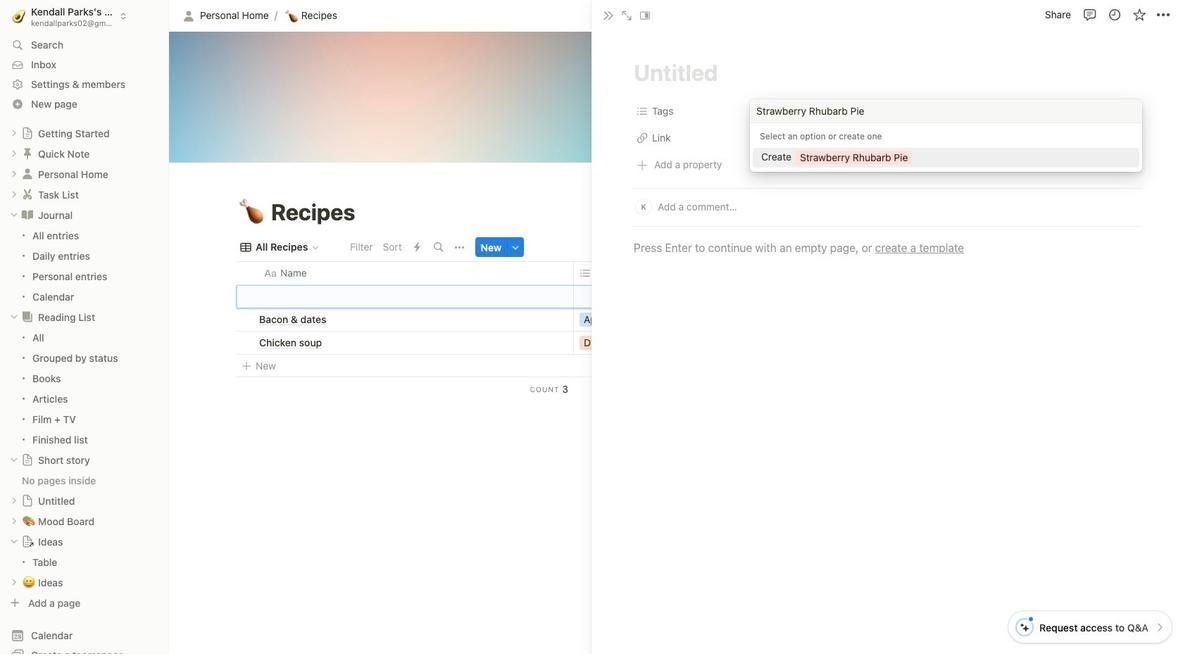Task type: describe. For each thing, give the bounding box(es) containing it.
create and view automations image
[[414, 243, 421, 252]]

page properties table
[[633, 100, 1143, 153]]

0 vertical spatial 🍗 image
[[285, 7, 298, 24]]

1 group from the top
[[0, 225, 169, 307]]

1 row from the top
[[633, 100, 1143, 126]]

comments image
[[1083, 8, 1097, 22]]



Task type: locate. For each thing, give the bounding box(es) containing it.
updates image
[[1108, 8, 1122, 22], [1109, 9, 1124, 23]]

row
[[633, 100, 1143, 126], [633, 126, 1143, 153]]

Search for an option... text field
[[757, 105, 1132, 118]]

1 horizontal spatial 🍗 image
[[285, 7, 298, 24]]

1 vertical spatial group
[[0, 327, 169, 450]]

🥑 image
[[12, 7, 26, 25]]

2 group from the top
[[0, 327, 169, 450]]

2 row from the top
[[633, 126, 1143, 153]]

favorite image
[[1133, 8, 1147, 22], [1134, 9, 1148, 23]]

group
[[0, 225, 169, 307], [0, 327, 169, 450]]

open in full page image
[[621, 10, 633, 21]]

0 horizontal spatial 🍗 image
[[239, 196, 264, 229]]

0 vertical spatial group
[[0, 225, 169, 307]]

1 vertical spatial 🍗 image
[[239, 196, 264, 229]]

change page icon image
[[20, 208, 35, 222], [20, 310, 35, 324], [21, 454, 34, 467], [21, 536, 34, 548]]

close image
[[603, 10, 614, 21]]

🍗 image
[[285, 7, 298, 24], [239, 196, 264, 229]]



Task type: vqa. For each thing, say whether or not it's contained in the screenshot.
Add A Page image
no



